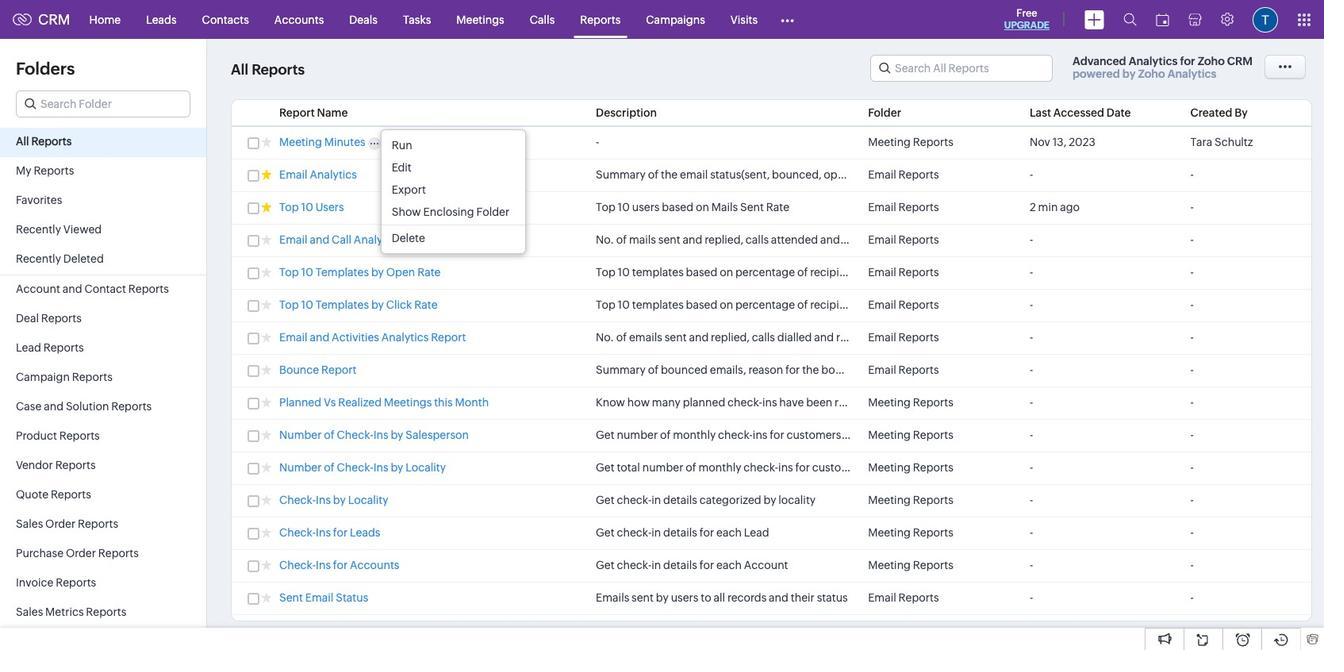 Task type: describe. For each thing, give the bounding box(es) containing it.
crm inside the advanced analytics for zoho crm powered by zoho analytics
[[1228, 55, 1253, 67]]

10 for top 10 users
[[301, 201, 313, 214]]

by right completed in the right of the page
[[903, 429, 915, 441]]

deal
[[16, 312, 39, 325]]

2 min ago
[[1030, 201, 1080, 214]]

clicked)
[[891, 168, 932, 181]]

product
[[16, 429, 57, 442]]

tasks link
[[390, 0, 444, 38]]

advanced
[[1073, 55, 1127, 67]]

mails
[[629, 233, 656, 246]]

calls for dialled
[[752, 331, 775, 344]]

free upgrade
[[1005, 7, 1050, 31]]

1 horizontal spatial meetings
[[457, 13, 505, 26]]

how
[[628, 396, 650, 409]]

recently deleted link
[[0, 245, 206, 275]]

mails
[[712, 201, 738, 214]]

1 vertical spatial all
[[16, 135, 29, 148]]

on left date, on the top of page
[[968, 168, 981, 181]]

1 horizontal spatial all reports
[[231, 61, 305, 78]]

and left call
[[310, 233, 330, 246]]

0 horizontal spatial zoho
[[1139, 67, 1166, 80]]

of up check-ins by locality
[[324, 461, 335, 474]]

get total number of monthly check-ins for customers by locality
[[596, 461, 922, 474]]

meeting reports for lead
[[868, 526, 954, 539]]

summary of bounced emails, reason for the bounce, date the bounce occurred, the record related to the bounce etc.
[[596, 364, 1193, 376]]

lead reports
[[16, 341, 84, 354]]

0 horizontal spatial date
[[867, 364, 890, 376]]

sent for emails
[[665, 331, 687, 344]]

and left clicked)
[[869, 168, 889, 181]]

recipients for opened
[[811, 266, 862, 279]]

analytics right advanced
[[1129, 55, 1178, 67]]

top for top 10 users
[[279, 201, 299, 214]]

recently for recently viewed
[[16, 223, 61, 236]]

number for number of check-ins by salesperson
[[279, 429, 322, 441]]

for down check-ins for leads link
[[333, 559, 348, 571]]

top 10 users based on mails sent rate
[[596, 201, 790, 214]]

and up bounced
[[689, 331, 709, 344]]

analytics down click
[[382, 331, 429, 344]]

been
[[806, 396, 833, 409]]

reports inside "link"
[[59, 429, 100, 442]]

replied, for dialled
[[711, 331, 750, 344]]

2 vertical spatial have
[[780, 396, 804, 409]]

and down deleted
[[62, 283, 82, 295]]

for inside the advanced analytics for zoho crm powered by zoho analytics
[[1181, 55, 1196, 67]]

top 10 users
[[279, 201, 344, 214]]

checkins,
[[925, 331, 975, 344]]

and left tasks
[[977, 331, 997, 344]]

related
[[1061, 364, 1097, 376]]

of down no. of mails sent and replied, calls attended and missed by sales representatives
[[798, 266, 808, 279]]

1 bounce from the left
[[911, 364, 951, 376]]

recently viewed link
[[0, 216, 206, 245]]

and left their
[[769, 591, 789, 604]]

my
[[16, 164, 31, 177]]

of left bounced
[[648, 364, 659, 376]]

email reports for bounce
[[868, 364, 939, 376]]

0 vertical spatial monthly
[[673, 429, 716, 441]]

listed
[[1027, 331, 1055, 344]]

all
[[714, 591, 725, 604]]

by down completed in the right of the page
[[869, 461, 882, 474]]

get for get number of monthly check-ins for customers completed by each salesperson
[[596, 429, 615, 441]]

10 for top 10 templates based on percentage of recipients who have clicked the email
[[618, 298, 630, 311]]

record
[[1025, 364, 1059, 376]]

report up vs
[[321, 364, 357, 376]]

folders
[[16, 59, 75, 79]]

ins for accounts
[[316, 559, 331, 571]]

sent for mails
[[659, 233, 681, 246]]

number of check-ins by locality
[[279, 461, 446, 474]]

solution
[[66, 400, 109, 413]]

templates for top 10 templates based on percentage of recipients who have opened the email
[[632, 266, 684, 279]]

invoice
[[16, 576, 53, 589]]

1 horizontal spatial users
[[671, 591, 699, 604]]

1 vertical spatial meetings
[[384, 396, 432, 409]]

top for top 10 users based on mails sent rate
[[596, 201, 616, 214]]

ins down planned vs realized meetings this month link
[[374, 429, 389, 441]]

the left record
[[1006, 364, 1023, 376]]

calls
[[530, 13, 555, 26]]

calls for attended
[[746, 233, 769, 246]]

their
[[791, 591, 815, 604]]

email reports for by
[[868, 233, 939, 246]]

8 email reports from the top
[[868, 591, 939, 604]]

ins for leads
[[316, 526, 331, 539]]

email for top 10 templates based on percentage of recipients who have opened the email
[[977, 266, 1005, 279]]

0 vertical spatial date
[[1073, 331, 1096, 344]]

recently deleted
[[16, 252, 104, 265]]

check-ins for accounts
[[279, 559, 400, 571]]

open
[[386, 266, 415, 279]]

upgrade
[[1005, 20, 1050, 31]]

enclosing
[[423, 206, 474, 218]]

check-ins by locality
[[279, 494, 388, 506]]

by down get total number of monthly check-ins for customers by locality
[[764, 494, 777, 506]]

name
[[317, 106, 348, 119]]

favorites
[[16, 194, 62, 206]]

template,
[[1012, 168, 1061, 181]]

email and call analytics report
[[279, 233, 439, 246]]

2 salesperson from the left
[[945, 429, 1009, 441]]

templates for top 10 templates based on percentage of recipients who have clicked the email
[[632, 298, 684, 311]]

0 horizontal spatial account
[[16, 283, 60, 295]]

by left click
[[371, 298, 384, 311]]

status(sent,
[[711, 168, 770, 181]]

attended
[[771, 233, 818, 246]]

analytics right call
[[354, 233, 401, 246]]

salesperson inside number of check-ins by salesperson link
[[406, 429, 469, 441]]

rate for top 10 templates based on percentage of recipients who have opened the email
[[418, 266, 441, 279]]

top 10 templates by open rate link
[[279, 266, 441, 281]]

meeting for get check-in details for each account
[[868, 559, 911, 571]]

2 email reports from the top
[[868, 201, 939, 214]]

rate for top 10 templates based on percentage of recipients who have clicked the email
[[414, 298, 438, 311]]

email inside email analytics link
[[279, 168, 308, 181]]

check-ins for accounts link
[[279, 559, 400, 574]]

deal reports
[[16, 312, 82, 325]]

10 for top 10 templates by open rate
[[301, 266, 313, 279]]

1 vertical spatial representatives
[[1148, 331, 1227, 344]]

emails,
[[710, 364, 747, 376]]

of left mails
[[616, 233, 627, 246]]

and down top 10 users based on mails sent rate
[[683, 233, 703, 246]]

0 horizontal spatial folder
[[477, 206, 510, 218]]

top for top 10 templates based on percentage of recipients who have opened the email
[[596, 266, 616, 279]]

by right listed
[[1058, 331, 1070, 344]]

0 vertical spatial email
[[680, 168, 708, 181]]

opened
[[915, 266, 956, 279]]

have for opened
[[889, 266, 913, 279]]

top 10 templates by click rate
[[279, 298, 438, 311]]

reports inside 'link'
[[111, 400, 152, 413]]

calls link
[[517, 0, 568, 38]]

report down show
[[403, 233, 439, 246]]

the left the bounce,
[[803, 364, 819, 376]]

by down number of check-ins by salesperson link
[[391, 461, 404, 474]]

activities
[[332, 331, 379, 344]]

of left emails
[[616, 331, 627, 344]]

metrics
[[45, 606, 84, 618]]

number of check-ins by locality link
[[279, 461, 446, 476]]

email and activities analytics report link
[[279, 331, 466, 346]]

sales metrics reports
[[16, 606, 126, 618]]

get check-in details for each account
[[596, 559, 789, 571]]

report left name
[[279, 106, 315, 119]]

the right opened
[[958, 266, 975, 279]]

lead inside lead reports link
[[16, 341, 41, 354]]

1 horizontal spatial zoho
[[1198, 55, 1225, 67]]

email inside the sent email status link
[[305, 591, 334, 604]]

free
[[1017, 7, 1038, 19]]

by down planned vs realized meetings this month link
[[391, 429, 404, 441]]

0 vertical spatial to
[[1099, 364, 1110, 376]]

meeting reports for ins
[[868, 461, 954, 474]]

email reports for events,
[[868, 331, 939, 344]]

for right reason
[[786, 364, 800, 376]]

by left open
[[371, 266, 384, 279]]

of down top 10 templates based on percentage of recipients who have opened the email at the top of the page
[[798, 298, 808, 311]]

check- down realized on the left of the page
[[337, 429, 374, 441]]

summary for summary of bounced emails, reason for the bounce, date the bounce occurred, the record related to the bounce etc.
[[596, 364, 646, 376]]

last
[[1030, 106, 1052, 119]]

10 for top 10 templates based on percentage of recipients who have opened the email
[[618, 266, 630, 279]]

of down many
[[660, 429, 671, 441]]

created by
[[1191, 106, 1248, 119]]

the down events,
[[892, 364, 909, 376]]

for up the all
[[700, 559, 714, 571]]

realized
[[338, 396, 382, 409]]

1 meeting reports from the top
[[868, 136, 954, 148]]

bounce report
[[279, 364, 357, 376]]

the right related
[[1112, 364, 1129, 376]]

invoice reports
[[16, 576, 96, 589]]

replied, for attended
[[705, 233, 744, 246]]

product reports
[[16, 429, 100, 442]]

analytics up created
[[1168, 67, 1217, 80]]

1 horizontal spatial locality
[[884, 461, 922, 474]]

advanced analytics for zoho crm powered by zoho analytics
[[1073, 55, 1253, 80]]

for down get check-in details categorized by locality
[[700, 526, 714, 539]]

vendor reports
[[16, 459, 96, 471]]

viewed
[[63, 223, 102, 236]]

and left missed
[[821, 233, 840, 246]]

1 vertical spatial number
[[643, 461, 684, 474]]

1 horizontal spatial locality
[[406, 461, 446, 474]]

ins for locality
[[316, 494, 331, 506]]

case and solution reports link
[[0, 393, 206, 422]]

crm link
[[13, 11, 70, 28]]

planned
[[683, 396, 726, 409]]

meeting for -
[[868, 136, 911, 148]]

0 vertical spatial rate
[[766, 201, 790, 214]]

analytics up users
[[310, 168, 357, 181]]

contacts
[[202, 13, 249, 26]]

reason
[[749, 364, 784, 376]]

the up top 10 users based on mails sent rate
[[661, 168, 678, 181]]

1 vertical spatial lead
[[744, 526, 770, 539]]

0 vertical spatial sent
[[740, 201, 764, 214]]

email analytics link
[[279, 168, 357, 183]]

in for get check-in details for each account
[[652, 559, 661, 571]]

in for get check-in details categorized by locality
[[652, 494, 661, 506]]

on for top 10 templates based on percentage of recipients who have opened the email
[[720, 266, 733, 279]]

invoice reports link
[[0, 569, 206, 598]]

email inside email and activities analytics report link
[[279, 331, 308, 344]]

no. for no. of mails sent and replied, calls attended and missed by sales representatives
[[596, 233, 614, 246]]

check-ins for leads link
[[279, 526, 381, 541]]

recently viewed
[[16, 223, 102, 236]]

top 10 templates by open rate
[[279, 266, 441, 279]]

and left 'user'
[[1105, 168, 1125, 181]]

in right realized
[[878, 396, 887, 409]]

deals link
[[337, 0, 390, 38]]

opened,
[[824, 168, 867, 181]]

the left the current on the bottom right
[[889, 396, 906, 409]]

0 vertical spatial representatives
[[924, 233, 1004, 246]]

and right listed
[[1098, 331, 1118, 344]]

meeting for get check-in details categorized by locality
[[868, 494, 911, 506]]

get for get check-in details categorized by locality
[[596, 494, 615, 506]]

for down check-ins by locality link
[[333, 526, 348, 539]]

and right dialled
[[815, 331, 834, 344]]

vendor reports link
[[0, 452, 206, 481]]

templates for click
[[316, 298, 369, 311]]

last accessed date
[[1030, 106, 1131, 119]]

number of check-ins by salesperson link
[[279, 429, 469, 444]]

deals
[[349, 13, 378, 26]]

for down know how many planned check-ins have been realized in the current month
[[770, 429, 785, 441]]

quote
[[16, 488, 48, 501]]

0 horizontal spatial leads
[[146, 13, 177, 26]]

meeting reports for account
[[868, 559, 954, 571]]

1 vertical spatial sent
[[279, 591, 303, 604]]

0 horizontal spatial to
[[701, 591, 712, 604]]



Task type: locate. For each thing, give the bounding box(es) containing it.
edit
[[392, 161, 412, 174]]

1 vertical spatial replied,
[[711, 331, 750, 344]]

0 vertical spatial locality
[[884, 461, 922, 474]]

all up my
[[16, 135, 29, 148]]

2 meeting reports from the top
[[868, 396, 954, 409]]

delete
[[392, 232, 425, 244]]

each for account
[[717, 559, 742, 571]]

all reports
[[231, 61, 305, 78], [16, 135, 72, 148]]

2 vertical spatial ins
[[779, 461, 793, 474]]

email reports for opened
[[868, 266, 939, 279]]

get for get total number of monthly check-ins for customers by locality
[[596, 461, 615, 474]]

ins for have
[[763, 396, 777, 409]]

to
[[1099, 364, 1110, 376], [701, 591, 712, 604]]

details down 'get check-in details for each lead'
[[664, 559, 698, 571]]

check- down number of check-ins by salesperson link
[[337, 461, 374, 474]]

0 vertical spatial crm
[[38, 11, 70, 28]]

meetings
[[457, 13, 505, 26], [384, 396, 432, 409]]

check- up sent email status at the left bottom of the page
[[279, 559, 316, 571]]

number for number of check-ins by locality
[[279, 461, 322, 474]]

zoho up created
[[1198, 55, 1225, 67]]

0 horizontal spatial meetings
[[384, 396, 432, 409]]

for down get number of monthly check-ins for customers completed by each salesperson
[[796, 461, 810, 474]]

all reports down accounts link
[[231, 61, 305, 78]]

email up top 10 users based on mails sent rate
[[680, 168, 708, 181]]

1 horizontal spatial lead
[[744, 526, 770, 539]]

meeting for get check-in details for each lead
[[868, 526, 911, 539]]

10 down email and call analytics report link at the left of the page
[[301, 266, 313, 279]]

1 salesperson from the left
[[406, 429, 469, 441]]

order down the quote reports
[[45, 517, 76, 530]]

number of check-ins by salesperson
[[279, 429, 469, 441]]

recipients down missed
[[811, 266, 862, 279]]

locality down get total number of monthly check-ins for customers by locality
[[779, 494, 816, 506]]

accessed
[[1054, 106, 1105, 119]]

who for opened
[[864, 266, 886, 279]]

2 recently from the top
[[16, 252, 61, 265]]

emails
[[596, 591, 630, 604]]

missed
[[843, 233, 879, 246]]

5 get from the top
[[596, 559, 615, 571]]

details for lead
[[664, 526, 698, 539]]

0 vertical spatial percentage
[[736, 266, 795, 279]]

meeting minutes
[[279, 136, 366, 148]]

of up get check-in details categorized by locality
[[686, 461, 697, 474]]

2023
[[1069, 136, 1096, 148]]

bounce left 'etc.'
[[1131, 364, 1171, 376]]

1 vertical spatial all reports
[[16, 135, 72, 148]]

customers
[[787, 429, 842, 441], [813, 461, 867, 474]]

no. of emails sent and replied, calls dialled and received, events, checkins, and tasks listed by date and sales representatives
[[596, 331, 1227, 344]]

Search Folder text field
[[17, 91, 190, 117]]

by right created
[[1235, 106, 1248, 119]]

0 vertical spatial summary
[[596, 168, 646, 181]]

sent right mails
[[740, 201, 764, 214]]

templates down mails
[[632, 266, 684, 279]]

6 email reports from the top
[[868, 331, 939, 344]]

zoho right advanced
[[1139, 67, 1166, 80]]

show enclosing folder
[[392, 206, 510, 218]]

0 vertical spatial replied,
[[705, 233, 744, 246]]

2 templates from the top
[[316, 298, 369, 311]]

ins
[[763, 396, 777, 409], [753, 429, 768, 441], [779, 461, 793, 474]]

0 horizontal spatial locality
[[779, 494, 816, 506]]

percentage for clicked
[[736, 298, 795, 311]]

1 horizontal spatial account
[[744, 559, 789, 571]]

templates up the activities
[[316, 298, 369, 311]]

1 email reports from the top
[[868, 168, 939, 181]]

2 details from the top
[[664, 526, 698, 539]]

2 sales from the top
[[16, 606, 43, 618]]

1 vertical spatial folder
[[477, 206, 510, 218]]

in up 'get check-in details for each lead'
[[652, 494, 661, 506]]

email analytics
[[279, 168, 357, 181]]

1 horizontal spatial folder
[[868, 106, 902, 119]]

current
[[908, 396, 946, 409]]

1 who from the top
[[864, 266, 886, 279]]

summary up know
[[596, 364, 646, 376]]

locality down completed in the right of the page
[[884, 461, 922, 474]]

by down get check-in details for each account
[[656, 591, 669, 604]]

email reports down events,
[[868, 364, 939, 376]]

based right clicked)
[[934, 168, 966, 181]]

1 vertical spatial templates
[[632, 298, 684, 311]]

1 vertical spatial rate
[[418, 266, 441, 279]]

sales for sales metrics reports
[[16, 606, 43, 618]]

0 vertical spatial recipients
[[811, 266, 862, 279]]

my reports link
[[0, 157, 206, 187]]

case
[[16, 400, 42, 413]]

1 percentage from the top
[[736, 266, 795, 279]]

user
[[1127, 168, 1149, 181]]

10 left users
[[301, 201, 313, 214]]

1 vertical spatial order
[[66, 547, 96, 560]]

check- for check-ins for accounts
[[279, 559, 316, 571]]

get for get check-in details for each lead
[[596, 526, 615, 539]]

0 vertical spatial lead
[[16, 341, 41, 354]]

nov 13, 2023
[[1030, 136, 1096, 148]]

analytics
[[1129, 55, 1178, 67], [1168, 67, 1217, 80], [310, 168, 357, 181], [354, 233, 401, 246], [382, 331, 429, 344]]

on left mails
[[696, 201, 709, 214]]

0 vertical spatial recently
[[16, 223, 61, 236]]

1 summary from the top
[[596, 168, 646, 181]]

tara
[[1191, 136, 1213, 148]]

0 vertical spatial have
[[889, 266, 913, 279]]

meeting reports for locality
[[868, 494, 954, 506]]

details up get check-in details for each account
[[664, 526, 698, 539]]

5 email reports from the top
[[868, 298, 939, 311]]

number
[[617, 429, 658, 441], [643, 461, 684, 474]]

deal reports link
[[0, 305, 206, 334]]

campaign reports link
[[0, 364, 206, 393]]

1 vertical spatial date
[[867, 364, 890, 376]]

1 vertical spatial each
[[717, 526, 742, 539]]

1 templates from the top
[[316, 266, 369, 279]]

percentage for opened
[[736, 266, 795, 279]]

0 horizontal spatial bounce
[[911, 364, 951, 376]]

meeting for get total number of monthly check-ins for customers by locality
[[868, 461, 911, 474]]

1 vertical spatial leads
[[350, 526, 381, 539]]

recipients up received,
[[811, 298, 862, 311]]

no. left mails
[[596, 233, 614, 246]]

1 horizontal spatial leads
[[350, 526, 381, 539]]

folder
[[868, 106, 902, 119], [477, 206, 510, 218]]

email reports up events,
[[868, 298, 939, 311]]

1 vertical spatial users
[[671, 591, 699, 604]]

bounce up the current on the bottom right
[[911, 364, 951, 376]]

10 for top 10 templates by click rate
[[301, 298, 313, 311]]

account
[[16, 283, 60, 295], [744, 559, 789, 571]]

2 vertical spatial sent
[[632, 591, 654, 604]]

email reports up clicked
[[868, 266, 939, 279]]

0 vertical spatial leads
[[146, 13, 177, 26]]

get for get check-in details for each account
[[596, 559, 615, 571]]

0 horizontal spatial lead
[[16, 341, 41, 354]]

account up deal
[[16, 283, 60, 295]]

0 horizontal spatial accounts
[[274, 13, 324, 26]]

top for top 10 templates based on percentage of recipients who have clicked the email
[[596, 298, 616, 311]]

planned
[[279, 396, 322, 409]]

1 vertical spatial monthly
[[699, 461, 742, 474]]

0 horizontal spatial locality
[[348, 494, 388, 506]]

0 vertical spatial all reports
[[231, 61, 305, 78]]

1 vertical spatial locality
[[779, 494, 816, 506]]

date
[[1073, 331, 1096, 344], [867, 364, 890, 376]]

number down planned
[[279, 429, 322, 441]]

purchase order reports
[[16, 547, 139, 560]]

0 horizontal spatial users
[[632, 201, 660, 214]]

0 horizontal spatial representatives
[[924, 233, 1004, 246]]

recently for recently deleted
[[16, 252, 61, 265]]

1 horizontal spatial representatives
[[1148, 331, 1227, 344]]

1 number from the top
[[279, 429, 322, 441]]

realized
[[835, 396, 875, 409]]

case and solution reports
[[16, 400, 152, 413]]

1 vertical spatial no.
[[596, 331, 614, 344]]

0 vertical spatial meetings
[[457, 13, 505, 26]]

product reports link
[[0, 422, 206, 452]]

0 horizontal spatial all reports
[[16, 135, 72, 148]]

0 vertical spatial sent
[[659, 233, 681, 246]]

email reports down clicked)
[[868, 201, 939, 214]]

percentage down attended
[[736, 266, 795, 279]]

2 summary from the top
[[596, 364, 646, 376]]

0 vertical spatial each
[[918, 429, 943, 441]]

1 horizontal spatial date
[[1073, 331, 1096, 344]]

1 templates from the top
[[632, 266, 684, 279]]

summary for summary of the email status(sent, bounced, opened, and clicked) based on date, template, module and user
[[596, 168, 646, 181]]

order for sales
[[45, 517, 76, 530]]

0 vertical spatial number
[[279, 429, 322, 441]]

ins
[[374, 429, 389, 441], [374, 461, 389, 474], [316, 494, 331, 506], [316, 526, 331, 539], [316, 559, 331, 571]]

in down 'get check-in details for each lead'
[[652, 559, 661, 571]]

meeting for know how many planned check-ins have been realized in the current month
[[868, 396, 911, 409]]

have up events,
[[889, 298, 913, 311]]

0 vertical spatial number
[[617, 429, 658, 441]]

all down contacts
[[231, 61, 249, 78]]

by right powered
[[1123, 67, 1136, 80]]

0 vertical spatial sales
[[897, 233, 922, 246]]

1 vertical spatial accounts
[[350, 559, 400, 571]]

top 10 templates based on percentage of recipients who have clicked the email
[[596, 298, 1002, 311]]

order for purchase
[[66, 547, 96, 560]]

recipients for clicked
[[811, 298, 862, 311]]

have for clicked
[[889, 298, 913, 311]]

ins down check-ins by locality link
[[316, 526, 331, 539]]

of
[[648, 168, 659, 181], [616, 233, 627, 246], [798, 266, 808, 279], [798, 298, 808, 311], [616, 331, 627, 344], [648, 364, 659, 376], [324, 429, 335, 441], [660, 429, 671, 441], [324, 461, 335, 474], [686, 461, 697, 474]]

this
[[434, 396, 453, 409]]

who up received,
[[864, 298, 886, 311]]

based
[[934, 168, 966, 181], [662, 201, 694, 214], [686, 266, 718, 279], [686, 298, 718, 311]]

in for get check-in details for each lead
[[652, 526, 661, 539]]

check-
[[728, 396, 763, 409], [718, 429, 753, 441], [744, 461, 779, 474], [617, 494, 652, 506], [617, 526, 652, 539], [617, 559, 652, 571]]

know
[[596, 396, 625, 409]]

check- for check-ins for leads
[[279, 526, 316, 539]]

representatives up 'etc.'
[[1148, 331, 1227, 344]]

by up check-ins for leads
[[333, 494, 346, 506]]

summary down description
[[596, 168, 646, 181]]

email for top 10 templates based on percentage of recipients who have clicked the email
[[974, 298, 1002, 311]]

top for top 10 templates by open rate
[[279, 266, 299, 279]]

date,
[[983, 168, 1010, 181]]

email reports for clicked
[[868, 298, 939, 311]]

1 vertical spatial details
[[664, 526, 698, 539]]

3 meeting reports from the top
[[868, 429, 954, 441]]

status
[[336, 591, 369, 604]]

to right related
[[1099, 364, 1110, 376]]

sales order reports
[[16, 517, 118, 530]]

on down mails
[[720, 266, 733, 279]]

crm up folders
[[38, 11, 70, 28]]

rate up attended
[[766, 201, 790, 214]]

each down the current on the bottom right
[[918, 429, 943, 441]]

account and contact reports link
[[0, 275, 206, 305]]

meeting
[[279, 136, 322, 148], [868, 136, 911, 148], [868, 396, 911, 409], [868, 429, 911, 441], [868, 461, 911, 474], [868, 494, 911, 506], [868, 526, 911, 539], [868, 559, 911, 571]]

ins for for
[[753, 429, 768, 441]]

accounts inside check-ins for accounts link
[[350, 559, 400, 571]]

number down how
[[617, 429, 658, 441]]

0 vertical spatial locality
[[406, 461, 446, 474]]

number up check-ins by locality
[[279, 461, 322, 474]]

0 vertical spatial calls
[[746, 233, 769, 246]]

0 vertical spatial templates
[[632, 266, 684, 279]]

meetings link
[[444, 0, 517, 38]]

3 details from the top
[[664, 559, 698, 571]]

2 no. from the top
[[596, 331, 614, 344]]

2 recipients from the top
[[811, 298, 862, 311]]

0 vertical spatial accounts
[[274, 13, 324, 26]]

10
[[301, 201, 313, 214], [618, 201, 630, 214], [301, 266, 313, 279], [618, 266, 630, 279], [301, 298, 313, 311], [618, 298, 630, 311]]

occurred,
[[953, 364, 1003, 376]]

1 horizontal spatial salesperson
[[945, 429, 1009, 441]]

3 email reports from the top
[[868, 233, 939, 246]]

have left the been
[[780, 396, 804, 409]]

0 vertical spatial customers
[[787, 429, 842, 441]]

1 vertical spatial ins
[[753, 429, 768, 441]]

no. left emails
[[596, 331, 614, 344]]

visits link
[[718, 0, 771, 38]]

campaign reports
[[16, 371, 113, 383]]

1 horizontal spatial to
[[1099, 364, 1110, 376]]

top for top 10 templates by click rate
[[279, 298, 299, 311]]

10 for top 10 users based on mails sent rate
[[618, 201, 630, 214]]

sent down check-ins for accounts link
[[279, 591, 303, 604]]

0 vertical spatial sales
[[16, 517, 43, 530]]

by right missed
[[882, 233, 894, 246]]

account and contact reports
[[16, 283, 169, 295]]

templates up emails
[[632, 298, 684, 311]]

0 vertical spatial ins
[[763, 396, 777, 409]]

accounts inside accounts link
[[274, 13, 324, 26]]

1 vertical spatial sales
[[1120, 331, 1146, 344]]

and up the 'bounce report'
[[310, 331, 330, 344]]

1 vertical spatial recently
[[16, 252, 61, 265]]

salesperson down this
[[406, 429, 469, 441]]

recently down recently viewed
[[16, 252, 61, 265]]

2 percentage from the top
[[736, 298, 795, 311]]

report up this
[[431, 331, 466, 344]]

1 vertical spatial customers
[[813, 461, 867, 474]]

1 vertical spatial sales
[[16, 606, 43, 618]]

details for locality
[[664, 494, 698, 506]]

locality down number of check-ins by locality link
[[348, 494, 388, 506]]

based for top 10 users based on mails sent rate
[[662, 201, 694, 214]]

representatives up opened
[[924, 233, 1004, 246]]

details up 'get check-in details for each lead'
[[664, 494, 698, 506]]

2 number from the top
[[279, 461, 322, 474]]

ins down number of check-ins by salesperson link
[[374, 461, 389, 474]]

home
[[89, 13, 121, 26]]

replied,
[[705, 233, 744, 246], [711, 331, 750, 344]]

month
[[949, 396, 983, 409]]

1 recently from the top
[[16, 223, 61, 236]]

campaigns link
[[634, 0, 718, 38]]

0 horizontal spatial sent
[[279, 591, 303, 604]]

crm
[[38, 11, 70, 28], [1228, 55, 1253, 67]]

2 get from the top
[[596, 461, 615, 474]]

1 horizontal spatial accounts
[[350, 559, 400, 571]]

for
[[1181, 55, 1196, 67], [786, 364, 800, 376], [770, 429, 785, 441], [796, 461, 810, 474], [333, 526, 348, 539], [700, 526, 714, 539], [333, 559, 348, 571], [700, 559, 714, 571]]

meeting for get number of monthly check-ins for customers completed by each salesperson
[[868, 429, 911, 441]]

top 10 templates based on percentage of recipients who have opened the email
[[596, 266, 1005, 279]]

total
[[617, 461, 640, 474]]

each for lead
[[717, 526, 742, 539]]

contact
[[84, 283, 126, 295]]

vs
[[324, 396, 336, 409]]

email up tasks
[[974, 298, 1002, 311]]

4 meeting reports from the top
[[868, 461, 954, 474]]

planned vs realized meetings this month link
[[279, 396, 489, 411]]

0 vertical spatial details
[[664, 494, 698, 506]]

0 horizontal spatial all
[[16, 135, 29, 148]]

all reports up "my reports"
[[16, 135, 72, 148]]

10 down top 10 templates by open rate link in the top of the page
[[301, 298, 313, 311]]

salesperson
[[406, 429, 469, 441], [945, 429, 1009, 441]]

2 who from the top
[[864, 298, 886, 311]]

7 meeting reports from the top
[[868, 559, 954, 571]]

calls left dialled
[[752, 331, 775, 344]]

6 meeting reports from the top
[[868, 526, 954, 539]]

1 vertical spatial locality
[[348, 494, 388, 506]]

calls left attended
[[746, 233, 769, 246]]

email reports for on
[[868, 168, 939, 181]]

5 meeting reports from the top
[[868, 494, 954, 506]]

4 get from the top
[[596, 526, 615, 539]]

sales for sales order reports
[[16, 517, 43, 530]]

templates for open
[[316, 266, 369, 279]]

1 details from the top
[[664, 494, 698, 506]]

by inside the advanced analytics for zoho crm powered by zoho analytics
[[1123, 67, 1136, 80]]

show
[[392, 206, 421, 218]]

2 vertical spatial each
[[717, 559, 742, 571]]

who down missed
[[864, 266, 886, 279]]

leads right home link
[[146, 13, 177, 26]]

1 horizontal spatial sales
[[1120, 331, 1146, 344]]

many
[[652, 396, 681, 409]]

0 vertical spatial no.
[[596, 233, 614, 246]]

users down get check-in details for each account
[[671, 591, 699, 604]]

campaign
[[16, 371, 70, 383]]

on for top 10 users based on mails sent rate
[[696, 201, 709, 214]]

0 vertical spatial order
[[45, 517, 76, 530]]

summary
[[596, 168, 646, 181], [596, 364, 646, 376]]

0 horizontal spatial crm
[[38, 11, 70, 28]]

1 get from the top
[[596, 429, 615, 441]]

of down vs
[[324, 429, 335, 441]]

replied, up emails,
[[711, 331, 750, 344]]

2 bounce from the left
[[1131, 364, 1171, 376]]

4 email reports from the top
[[868, 266, 939, 279]]

0 vertical spatial all
[[231, 61, 249, 78]]

campaigns
[[646, 13, 705, 26]]

who for clicked
[[864, 298, 886, 311]]

email inside email and call analytics report link
[[279, 233, 308, 246]]

Search All Reports text field
[[871, 56, 1052, 81]]

1 no. from the top
[[596, 233, 614, 246]]

1 vertical spatial account
[[744, 559, 789, 571]]

meeting reports for for
[[868, 429, 954, 441]]

accounts up status
[[350, 559, 400, 571]]

details for account
[[664, 559, 698, 571]]

report name
[[279, 106, 348, 119]]

based for top 10 templates based on percentage of recipients who have clicked the email
[[686, 298, 718, 311]]

1 vertical spatial to
[[701, 591, 712, 604]]

users
[[632, 201, 660, 214], [671, 591, 699, 604]]

check- for check-ins by locality
[[279, 494, 316, 506]]

sales
[[16, 517, 43, 530], [16, 606, 43, 618]]

0 vertical spatial who
[[864, 266, 886, 279]]

of up top 10 users based on mails sent rate
[[648, 168, 659, 181]]

0 vertical spatial templates
[[316, 266, 369, 279]]

1 vertical spatial who
[[864, 298, 886, 311]]

10 up mails
[[618, 201, 630, 214]]

based for top 10 templates based on percentage of recipients who have opened the email
[[686, 266, 718, 279]]

sent email status link
[[279, 591, 369, 606]]

no. for no. of emails sent and replied, calls dialled and received, events, checkins, and tasks listed by date and sales representatives
[[596, 331, 614, 344]]

meeting reports for have
[[868, 396, 954, 409]]

1 recipients from the top
[[811, 266, 862, 279]]

description
[[596, 106, 657, 119]]

3 get from the top
[[596, 494, 615, 506]]

1 horizontal spatial sent
[[740, 201, 764, 214]]

1 sales from the top
[[16, 517, 43, 530]]

1 vertical spatial percentage
[[736, 298, 795, 311]]

on for top 10 templates based on percentage of recipients who have clicked the email
[[720, 298, 733, 311]]

7 email reports from the top
[[868, 364, 939, 376]]

2 vertical spatial details
[[664, 559, 698, 571]]

date right the bounce,
[[867, 364, 890, 376]]

email right opened
[[977, 266, 1005, 279]]

2 templates from the top
[[632, 298, 684, 311]]

2 vertical spatial email
[[974, 298, 1002, 311]]

and inside 'link'
[[44, 400, 64, 413]]

the right clicked
[[955, 298, 972, 311]]

check-ins by locality link
[[279, 494, 388, 509]]

10 up emails
[[618, 298, 630, 311]]

received,
[[837, 331, 884, 344]]



Task type: vqa. For each thing, say whether or not it's contained in the screenshot.
Search Folder text field
yes



